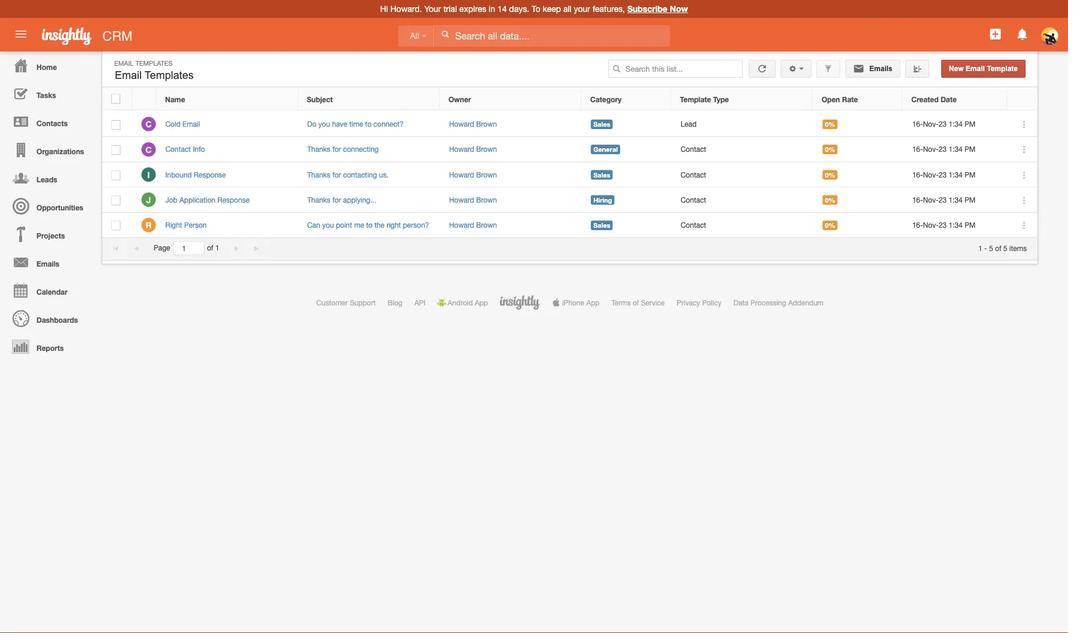 Task type: locate. For each thing, give the bounding box(es) containing it.
email templates button
[[112, 66, 197, 84]]

3 0% from the top
[[825, 171, 836, 179]]

contact for r
[[681, 221, 707, 229]]

new email template link
[[942, 60, 1026, 78]]

contact info link
[[165, 145, 211, 154]]

5 16- from the top
[[913, 221, 923, 229]]

16-nov-23 1:34 pm inside r "row"
[[913, 221, 976, 229]]

1:34 for us.
[[949, 170, 963, 179]]

right
[[165, 221, 182, 229]]

3 sales from the top
[[594, 222, 611, 229]]

pm for us.
[[965, 170, 976, 179]]

1 16- from the top
[[913, 120, 923, 128]]

howard brown
[[449, 120, 497, 128], [449, 145, 497, 154], [449, 170, 497, 179], [449, 196, 497, 204], [449, 221, 497, 229]]

3 23 from the top
[[939, 170, 947, 179]]

privacy
[[677, 299, 701, 307]]

1 vertical spatial response
[[218, 196, 250, 204]]

3 0% cell from the top
[[814, 162, 903, 188]]

5 right - on the right top
[[990, 244, 994, 252]]

brown for me
[[476, 221, 497, 229]]

None checkbox
[[112, 120, 121, 130], [112, 171, 121, 180], [112, 221, 121, 231], [112, 120, 121, 130], [112, 171, 121, 180], [112, 221, 121, 231]]

you inside "c" row
[[319, 120, 330, 128]]

2 vertical spatial sales cell
[[582, 213, 672, 238]]

1 pm from the top
[[965, 120, 976, 128]]

navigation
[[0, 51, 96, 361]]

sales cell down category
[[582, 112, 672, 137]]

brown inside the j row
[[476, 196, 497, 204]]

thanks inside the i row
[[307, 170, 331, 179]]

1 vertical spatial sales
[[594, 171, 611, 179]]

to right "me"
[[366, 221, 373, 229]]

16- inside r "row"
[[913, 221, 923, 229]]

2 app from the left
[[587, 299, 600, 307]]

2 0% cell from the top
[[814, 137, 903, 162]]

cold email link
[[165, 120, 206, 128]]

emails up 'calendar' link in the left of the page
[[37, 260, 59, 268]]

0 vertical spatial templates
[[135, 59, 173, 67]]

contact info
[[165, 145, 205, 154]]

sales for c
[[594, 121, 611, 128]]

1 howard brown from the top
[[449, 120, 497, 128]]

3 1:34 from the top
[[949, 170, 963, 179]]

to
[[532, 4, 541, 14]]

2 16- from the top
[[913, 145, 923, 154]]

template inside row
[[680, 95, 712, 103]]

dashboards link
[[3, 305, 96, 333]]

5 nov- from the top
[[923, 221, 939, 229]]

contact inside the i row
[[681, 170, 707, 179]]

23 inside r "row"
[[939, 221, 947, 229]]

1 horizontal spatial 5
[[1004, 244, 1008, 252]]

2 howard brown link from the top
[[449, 145, 497, 154]]

sales for i
[[594, 171, 611, 179]]

5 0% from the top
[[825, 222, 836, 229]]

of right 1 field
[[207, 244, 213, 252]]

to right time
[[365, 120, 372, 128]]

2 1:34 from the top
[[949, 145, 963, 154]]

thanks up can
[[307, 196, 331, 204]]

policy
[[703, 299, 722, 307]]

emails
[[868, 65, 893, 73], [37, 260, 59, 268]]

5 0% cell from the top
[[814, 213, 903, 238]]

white image
[[441, 30, 450, 38]]

can you point me to the right person?
[[307, 221, 429, 229]]

16- inside the i row
[[913, 170, 923, 179]]

howard inside r "row"
[[449, 221, 474, 229]]

show list view filters image
[[825, 65, 833, 73]]

brown inside the i row
[[476, 170, 497, 179]]

1 thanks from the top
[[307, 145, 331, 154]]

for inside "c" row
[[333, 145, 341, 154]]

5 brown from the top
[[476, 221, 497, 229]]

1 vertical spatial template
[[680, 95, 712, 103]]

job application response
[[165, 196, 250, 204]]

row containing name
[[102, 88, 1037, 110]]

2 0% from the top
[[825, 146, 836, 154]]

all
[[410, 31, 419, 41]]

0 vertical spatial emails
[[868, 65, 893, 73]]

2 sales cell from the top
[[582, 162, 672, 188]]

2 howard brown from the top
[[449, 145, 497, 154]]

nov-
[[923, 120, 939, 128], [923, 145, 939, 154], [923, 170, 939, 179], [923, 196, 939, 204], [923, 221, 939, 229]]

features,
[[593, 4, 625, 14]]

home link
[[3, 51, 96, 80]]

1 contact cell from the top
[[672, 137, 814, 162]]

howard brown for thanks for contacting us.
[[449, 170, 497, 179]]

5 pm from the top
[[965, 221, 976, 229]]

pm inside the j row
[[965, 196, 976, 204]]

23 for time
[[939, 120, 947, 128]]

0%
[[825, 121, 836, 128], [825, 146, 836, 154], [825, 171, 836, 179], [825, 196, 836, 204], [825, 222, 836, 229]]

1 23 from the top
[[939, 120, 947, 128]]

3 howard brown from the top
[[449, 170, 497, 179]]

0% cell
[[814, 112, 903, 137], [814, 137, 903, 162], [814, 162, 903, 188], [814, 188, 903, 213], [814, 213, 903, 238]]

3 howard brown link from the top
[[449, 170, 497, 179]]

to for c
[[365, 120, 372, 128]]

5 left the items
[[1004, 244, 1008, 252]]

1 vertical spatial thanks
[[307, 170, 331, 179]]

trial
[[444, 4, 457, 14]]

i row
[[102, 162, 1038, 188]]

privacy policy link
[[677, 299, 722, 307]]

email templates email templates
[[114, 59, 194, 81]]

Search this list... text field
[[609, 60, 743, 78]]

1 field
[[174, 242, 204, 255]]

contact cell for i
[[672, 162, 814, 188]]

1 sales from the top
[[594, 121, 611, 128]]

sales inside "c" row
[[594, 121, 611, 128]]

of
[[207, 244, 213, 252], [996, 244, 1002, 252], [633, 299, 639, 307]]

3 16-nov-23 1:34 pm from the top
[[913, 170, 976, 179]]

1 nov- from the top
[[923, 120, 939, 128]]

for for c
[[333, 145, 341, 154]]

sales down hiring
[[594, 222, 611, 229]]

row
[[102, 88, 1037, 110]]

4 brown from the top
[[476, 196, 497, 204]]

1 horizontal spatial app
[[587, 299, 600, 307]]

for inside the j row
[[333, 196, 341, 204]]

2 sales from the top
[[594, 171, 611, 179]]

emails link up rate
[[846, 60, 901, 78]]

sales cell
[[582, 112, 672, 137], [582, 162, 672, 188], [582, 213, 672, 238]]

me
[[354, 221, 364, 229]]

1 sales cell from the top
[[582, 112, 672, 137]]

1:34 inside r "row"
[[949, 221, 963, 229]]

1 horizontal spatial of
[[633, 299, 639, 307]]

new email template
[[949, 65, 1018, 73]]

1 vertical spatial c link
[[141, 142, 156, 157]]

contact inside the j row
[[681, 196, 707, 204]]

0 horizontal spatial emails
[[37, 260, 59, 268]]

howard brown inside the i row
[[449, 170, 497, 179]]

0 vertical spatial to
[[365, 120, 372, 128]]

pm
[[965, 120, 976, 128], [965, 145, 976, 154], [965, 170, 976, 179], [965, 196, 976, 204], [965, 221, 976, 229]]

thanks for c
[[307, 145, 331, 154]]

sales inside r "row"
[[594, 222, 611, 229]]

1 horizontal spatial emails
[[868, 65, 893, 73]]

1 vertical spatial for
[[333, 170, 341, 179]]

0 vertical spatial template
[[987, 65, 1018, 73]]

1:34 for me
[[949, 221, 963, 229]]

android
[[448, 299, 473, 307]]

5 howard brown link from the top
[[449, 221, 497, 229]]

4 contact cell from the top
[[672, 213, 814, 238]]

c link for contact info
[[141, 142, 156, 157]]

2 howard from the top
[[449, 145, 474, 154]]

template down notifications image
[[987, 65, 1018, 73]]

brown inside r "row"
[[476, 221, 497, 229]]

2 16-nov-23 1:34 pm cell from the top
[[903, 137, 1008, 162]]

of right terms
[[633, 299, 639, 307]]

nov- for me
[[923, 221, 939, 229]]

23 for us.
[[939, 170, 947, 179]]

howard for thanks for connecting
[[449, 145, 474, 154]]

you right do
[[319, 120, 330, 128]]

j link
[[141, 193, 156, 207]]

5 howard from the top
[[449, 221, 474, 229]]

1 16-nov-23 1:34 pm from the top
[[913, 120, 976, 128]]

3 pm from the top
[[965, 170, 976, 179]]

0 horizontal spatial of
[[207, 244, 213, 252]]

1 16-nov-23 1:34 pm cell from the top
[[903, 112, 1008, 137]]

customer support
[[316, 299, 376, 307]]

i
[[147, 170, 150, 180]]

howard brown for thanks for connecting
[[449, 145, 497, 154]]

16-nov-23 1:34 pm for us.
[[913, 170, 976, 179]]

Search all data.... text field
[[435, 25, 670, 47]]

0 horizontal spatial emails link
[[3, 248, 96, 276]]

contact for i
[[681, 170, 707, 179]]

emails link down projects
[[3, 248, 96, 276]]

1 vertical spatial emails
[[37, 260, 59, 268]]

1 horizontal spatial emails link
[[846, 60, 901, 78]]

reports
[[37, 344, 64, 352]]

2 1 from the left
[[979, 244, 983, 252]]

response right application
[[218, 196, 250, 204]]

2 for from the top
[[333, 170, 341, 179]]

iphone
[[562, 299, 585, 307]]

4 howard brown link from the top
[[449, 196, 497, 204]]

created
[[912, 95, 939, 103]]

3 howard from the top
[[449, 170, 474, 179]]

1 0% from the top
[[825, 121, 836, 128]]

23 inside the i row
[[939, 170, 947, 179]]

5 16-nov-23 1:34 pm cell from the top
[[903, 213, 1008, 238]]

1 howard from the top
[[449, 120, 474, 128]]

2 brown from the top
[[476, 145, 497, 154]]

1:34
[[949, 120, 963, 128], [949, 145, 963, 154], [949, 170, 963, 179], [949, 196, 963, 204], [949, 221, 963, 229]]

0 horizontal spatial template
[[680, 95, 712, 103]]

c left cold
[[146, 119, 152, 129]]

23 inside the j row
[[939, 196, 947, 204]]

4 1:34 from the top
[[949, 196, 963, 204]]

0 vertical spatial sales
[[594, 121, 611, 128]]

j
[[146, 195, 151, 205]]

sales cell down hiring
[[582, 213, 672, 238]]

row group
[[102, 112, 1038, 238]]

c up i link
[[146, 145, 152, 155]]

4 nov- from the top
[[923, 196, 939, 204]]

1 vertical spatial emails link
[[3, 248, 96, 276]]

for left connecting at the left top of the page
[[333, 145, 341, 154]]

contacts link
[[3, 108, 96, 136]]

sales down category
[[594, 121, 611, 128]]

1 vertical spatial c
[[146, 145, 152, 155]]

0 vertical spatial sales cell
[[582, 112, 672, 137]]

1 c from the top
[[146, 119, 152, 129]]

1 1:34 from the top
[[949, 120, 963, 128]]

contact cell for j
[[672, 188, 814, 213]]

templates
[[135, 59, 173, 67], [145, 69, 194, 81]]

emails link
[[846, 60, 901, 78], [3, 248, 96, 276]]

point
[[336, 221, 352, 229]]

1 vertical spatial you
[[322, 221, 334, 229]]

to inside r "row"
[[366, 221, 373, 229]]

1 howard brown link from the top
[[449, 120, 497, 128]]

23 for me
[[939, 221, 947, 229]]

4 pm from the top
[[965, 196, 976, 204]]

0% for time
[[825, 121, 836, 128]]

0% cell for time
[[814, 112, 903, 137]]

0 horizontal spatial 1
[[215, 244, 219, 252]]

0 vertical spatial emails link
[[846, 60, 901, 78]]

cold
[[165, 120, 181, 128]]

emails left show sidebar image
[[868, 65, 893, 73]]

2 nov- from the top
[[923, 145, 939, 154]]

you inside r "row"
[[322, 221, 334, 229]]

16- for me
[[913, 221, 923, 229]]

lead cell
[[672, 112, 814, 137]]

0% inside the i row
[[825, 171, 836, 179]]

4 16- from the top
[[913, 196, 923, 204]]

iphone app link
[[552, 299, 600, 307]]

organizations
[[37, 147, 84, 156]]

1:34 inside the i row
[[949, 170, 963, 179]]

2 c link from the top
[[141, 142, 156, 157]]

3 16-nov-23 1:34 pm cell from the top
[[903, 162, 1008, 188]]

1 right 1 field
[[215, 244, 219, 252]]

items
[[1010, 244, 1027, 252]]

app right android
[[475, 299, 488, 307]]

info
[[193, 145, 205, 154]]

16-nov-23 1:34 pm inside the i row
[[913, 170, 976, 179]]

api link
[[415, 299, 426, 307]]

1 left - on the right top
[[979, 244, 983, 252]]

0 vertical spatial for
[[333, 145, 341, 154]]

thanks up thanks for applying...
[[307, 170, 331, 179]]

5 howard brown from the top
[[449, 221, 497, 229]]

-
[[985, 244, 988, 252]]

of right - on the right top
[[996, 244, 1002, 252]]

howard brown link
[[449, 120, 497, 128], [449, 145, 497, 154], [449, 170, 497, 179], [449, 196, 497, 204], [449, 221, 497, 229]]

howard brown link for can you point me to the right person?
[[449, 221, 497, 229]]

response up job application response link
[[194, 170, 226, 179]]

howard inside the j row
[[449, 196, 474, 204]]

pm inside r "row"
[[965, 221, 976, 229]]

0 vertical spatial response
[[194, 170, 226, 179]]

2 c from the top
[[146, 145, 152, 155]]

1 vertical spatial sales cell
[[582, 162, 672, 188]]

contact inside r "row"
[[681, 221, 707, 229]]

to for r
[[366, 221, 373, 229]]

1 c link from the top
[[141, 117, 156, 131]]

3 brown from the top
[[476, 170, 497, 179]]

5 1:34 from the top
[[949, 221, 963, 229]]

4 16-nov-23 1:34 pm from the top
[[913, 196, 976, 204]]

16-nov-23 1:34 pm cell
[[903, 112, 1008, 137], [903, 137, 1008, 162], [903, 162, 1008, 188], [903, 188, 1008, 213], [903, 213, 1008, 238]]

1 - 5 of 5 items
[[979, 244, 1027, 252]]

customer
[[316, 299, 348, 307]]

0 vertical spatial you
[[319, 120, 330, 128]]

1 c row from the top
[[102, 112, 1038, 137]]

1 horizontal spatial 1
[[979, 244, 983, 252]]

c link left cold
[[141, 117, 156, 131]]

you
[[319, 120, 330, 128], [322, 221, 334, 229]]

16-nov-23 1:34 pm inside the j row
[[913, 196, 976, 204]]

3 16- from the top
[[913, 170, 923, 179]]

2 thanks from the top
[[307, 170, 331, 179]]

3 for from the top
[[333, 196, 341, 204]]

c row up the j row
[[102, 137, 1038, 162]]

thanks down do
[[307, 145, 331, 154]]

you right can
[[322, 221, 334, 229]]

2 pm from the top
[[965, 145, 976, 154]]

1 5 from the left
[[990, 244, 994, 252]]

4 0% from the top
[[825, 196, 836, 204]]

2 vertical spatial sales
[[594, 222, 611, 229]]

None checkbox
[[111, 94, 120, 104], [112, 145, 121, 155], [112, 196, 121, 206], [111, 94, 120, 104], [112, 145, 121, 155], [112, 196, 121, 206]]

contact for j
[[681, 196, 707, 204]]

your
[[425, 4, 441, 14]]

leads
[[37, 175, 57, 184]]

howard inside the i row
[[449, 170, 474, 179]]

nov- inside the i row
[[923, 170, 939, 179]]

thanks for applying...
[[307, 196, 376, 204]]

inbound response link
[[165, 170, 232, 179]]

howard for thanks for contacting us.
[[449, 170, 474, 179]]

0 horizontal spatial 5
[[990, 244, 994, 252]]

category
[[591, 95, 622, 103]]

connect?
[[374, 120, 404, 128]]

hiring
[[594, 196, 612, 204]]

r
[[146, 220, 152, 230]]

for left applying...
[[333, 196, 341, 204]]

hi howard. your trial expires in 14 days. to keep all your features, subscribe now
[[380, 4, 688, 14]]

have
[[332, 120, 348, 128]]

1 brown from the top
[[476, 120, 497, 128]]

sales
[[594, 121, 611, 128], [594, 171, 611, 179], [594, 222, 611, 229]]

thanks inside the j row
[[307, 196, 331, 204]]

response inside the i row
[[194, 170, 226, 179]]

howard brown inside r "row"
[[449, 221, 497, 229]]

3 thanks from the top
[[307, 196, 331, 204]]

nov- for time
[[923, 120, 939, 128]]

1 for from the top
[[333, 145, 341, 154]]

0 horizontal spatial app
[[475, 299, 488, 307]]

to inside "c" row
[[365, 120, 372, 128]]

thanks for j
[[307, 196, 331, 204]]

16-nov-23 1:34 pm for me
[[913, 221, 976, 229]]

0% inside r "row"
[[825, 222, 836, 229]]

16-nov-23 1:34 pm cell for us.
[[903, 162, 1008, 188]]

for inside the i row
[[333, 170, 341, 179]]

c link up i link
[[141, 142, 156, 157]]

howard brown inside the j row
[[449, 196, 497, 204]]

0 vertical spatial thanks
[[307, 145, 331, 154]]

0 vertical spatial c
[[146, 119, 152, 129]]

5 23 from the top
[[939, 221, 947, 229]]

23
[[939, 120, 947, 128], [939, 145, 947, 154], [939, 170, 947, 179], [939, 196, 947, 204], [939, 221, 947, 229]]

16-nov-23 1:34 pm for time
[[913, 120, 976, 128]]

1 0% cell from the top
[[814, 112, 903, 137]]

2 16-nov-23 1:34 pm from the top
[[913, 145, 976, 154]]

0 vertical spatial c link
[[141, 117, 156, 131]]

contact cell
[[672, 137, 814, 162], [672, 162, 814, 188], [672, 188, 814, 213], [672, 213, 814, 238]]

4 howard from the top
[[449, 196, 474, 204]]

template
[[987, 65, 1018, 73], [680, 95, 712, 103]]

to
[[365, 120, 372, 128], [366, 221, 373, 229]]

16-nov-23 1:34 pm cell for me
[[903, 213, 1008, 238]]

c row up general
[[102, 112, 1038, 137]]

3 contact cell from the top
[[672, 188, 814, 213]]

nov- inside r "row"
[[923, 221, 939, 229]]

app right iphone
[[587, 299, 600, 307]]

4 23 from the top
[[939, 196, 947, 204]]

1 vertical spatial to
[[366, 221, 373, 229]]

sales cell for c
[[582, 112, 672, 137]]

response inside the j row
[[218, 196, 250, 204]]

howard for do you have time to connect?
[[449, 120, 474, 128]]

1 horizontal spatial template
[[987, 65, 1018, 73]]

sales up hiring
[[594, 171, 611, 179]]

5 16-nov-23 1:34 pm from the top
[[913, 221, 976, 229]]

nov- inside the j row
[[923, 196, 939, 204]]

3 sales cell from the top
[[582, 213, 672, 238]]

3 nov- from the top
[[923, 170, 939, 179]]

1 app from the left
[[475, 299, 488, 307]]

app for iphone app
[[587, 299, 600, 307]]

4 howard brown from the top
[[449, 196, 497, 204]]

c row
[[102, 112, 1038, 137], [102, 137, 1038, 162]]

lead
[[681, 120, 697, 128]]

2 contact cell from the top
[[672, 162, 814, 188]]

r link
[[141, 218, 156, 232]]

16- for time
[[913, 120, 923, 128]]

template left type
[[680, 95, 712, 103]]

2 vertical spatial for
[[333, 196, 341, 204]]

0% inside the j row
[[825, 196, 836, 204]]

sales cell down general
[[582, 162, 672, 188]]

j row
[[102, 188, 1038, 213]]

pm inside the i row
[[965, 170, 976, 179]]

general cell
[[582, 137, 672, 162]]

for left contacting
[[333, 170, 341, 179]]

sales inside the i row
[[594, 171, 611, 179]]

thanks for i
[[307, 170, 331, 179]]

2 vertical spatial thanks
[[307, 196, 331, 204]]



Task type: vqa. For each thing, say whether or not it's contained in the screenshot.


Task type: describe. For each thing, give the bounding box(es) containing it.
sales for r
[[594, 222, 611, 229]]

subscribe
[[628, 4, 668, 14]]

you for r
[[322, 221, 334, 229]]

applying...
[[343, 196, 376, 204]]

brown for us.
[[476, 170, 497, 179]]

app for android app
[[475, 299, 488, 307]]

android app link
[[438, 299, 488, 307]]

reports link
[[3, 333, 96, 361]]

pm for me
[[965, 221, 976, 229]]

howard brown link for thanks for connecting
[[449, 145, 497, 154]]

leads link
[[3, 164, 96, 192]]

dashboards
[[37, 316, 78, 324]]

brown for time
[[476, 120, 497, 128]]

days.
[[509, 4, 530, 14]]

terms of service
[[612, 299, 665, 307]]

hi
[[380, 4, 388, 14]]

do you have time to connect? link
[[307, 120, 404, 128]]

job
[[165, 196, 177, 204]]

general
[[594, 146, 618, 154]]

calendar link
[[3, 276, 96, 305]]

sales cell for r
[[582, 213, 672, 238]]

connecting
[[343, 145, 379, 154]]

of 1
[[207, 244, 219, 252]]

howard for thanks for applying...
[[449, 196, 474, 204]]

cold email
[[165, 120, 200, 128]]

howard brown for do you have time to connect?
[[449, 120, 497, 128]]

0% cell for me
[[814, 213, 903, 238]]

contact for c
[[681, 145, 707, 154]]

navigation containing home
[[0, 51, 96, 361]]

in
[[489, 4, 495, 14]]

time
[[349, 120, 363, 128]]

tasks link
[[3, 80, 96, 108]]

2 c row from the top
[[102, 137, 1038, 162]]

pm for time
[[965, 120, 976, 128]]

addendum
[[789, 299, 824, 307]]

created date
[[912, 95, 957, 103]]

2 horizontal spatial of
[[996, 244, 1002, 252]]

1 1 from the left
[[215, 244, 219, 252]]

0% for me
[[825, 222, 836, 229]]

new
[[949, 65, 964, 73]]

howard brown for thanks for applying...
[[449, 196, 497, 204]]

home
[[37, 63, 57, 71]]

open
[[822, 95, 840, 103]]

owner
[[449, 95, 471, 103]]

right person
[[165, 221, 207, 229]]

your
[[574, 4, 591, 14]]

organizations link
[[3, 136, 96, 164]]

terms
[[612, 299, 631, 307]]

4 16-nov-23 1:34 pm cell from the top
[[903, 188, 1008, 213]]

thanks for contacting us.
[[307, 170, 389, 179]]

2 23 from the top
[[939, 145, 947, 154]]

service
[[641, 299, 665, 307]]

name
[[165, 95, 185, 103]]

inbound response
[[165, 170, 226, 179]]

1:34 for time
[[949, 120, 963, 128]]

type
[[714, 95, 729, 103]]

row group containing c
[[102, 112, 1038, 238]]

subject
[[307, 95, 333, 103]]

projects
[[37, 232, 65, 240]]

thanks for applying... link
[[307, 196, 376, 204]]

contact cell for c
[[672, 137, 814, 162]]

search image
[[613, 65, 621, 73]]

do
[[307, 120, 317, 128]]

all link
[[398, 25, 434, 47]]

thanks for connecting link
[[307, 145, 379, 154]]

date
[[941, 95, 957, 103]]

2 5 from the left
[[1004, 244, 1008, 252]]

inbound
[[165, 170, 192, 179]]

application
[[179, 196, 216, 204]]

now
[[670, 4, 688, 14]]

data
[[734, 299, 749, 307]]

api
[[415, 299, 426, 307]]

page
[[154, 244, 170, 252]]

16- for us.
[[913, 170, 923, 179]]

16- inside the j row
[[913, 196, 923, 204]]

0% for us.
[[825, 171, 836, 179]]

rate
[[842, 95, 858, 103]]

hiring cell
[[582, 188, 672, 213]]

do you have time to connect?
[[307, 120, 404, 128]]

show sidebar image
[[914, 65, 922, 73]]

subscribe now link
[[628, 4, 688, 14]]

support
[[350, 299, 376, 307]]

howard brown for can you point me to the right person?
[[449, 221, 497, 229]]

0% cell for us.
[[814, 162, 903, 188]]

c for cold email
[[146, 119, 152, 129]]

job application response link
[[165, 196, 256, 204]]

c link for cold email
[[141, 117, 156, 131]]

for for i
[[333, 170, 341, 179]]

howard for can you point me to the right person?
[[449, 221, 474, 229]]

person?
[[403, 221, 429, 229]]

cog image
[[789, 65, 797, 73]]

contact cell for r
[[672, 213, 814, 238]]

data processing addendum link
[[734, 299, 824, 307]]

16-nov-23 1:34 pm cell for time
[[903, 112, 1008, 137]]

thanks for connecting
[[307, 145, 379, 154]]

refresh list image
[[757, 65, 768, 73]]

1 vertical spatial templates
[[145, 69, 194, 81]]

opportunities
[[37, 203, 83, 212]]

blog
[[388, 299, 403, 307]]

you for c
[[319, 120, 330, 128]]

sales cell for i
[[582, 162, 672, 188]]

person
[[184, 221, 207, 229]]

nov- for us.
[[923, 170, 939, 179]]

howard.
[[391, 4, 422, 14]]

blog link
[[388, 299, 403, 307]]

14
[[498, 4, 507, 14]]

projects link
[[3, 220, 96, 248]]

howard brown link for thanks for contacting us.
[[449, 170, 497, 179]]

open rate
[[822, 95, 858, 103]]

r row
[[102, 213, 1038, 238]]

c for contact info
[[146, 145, 152, 155]]

1:34 inside the j row
[[949, 196, 963, 204]]

for for j
[[333, 196, 341, 204]]

howard brown link for do you have time to connect?
[[449, 120, 497, 128]]

howard brown link for thanks for applying...
[[449, 196, 497, 204]]

tasks
[[37, 91, 56, 99]]

processing
[[751, 299, 787, 307]]

notifications image
[[1016, 27, 1030, 41]]

keep
[[543, 4, 561, 14]]

4 0% cell from the top
[[814, 188, 903, 213]]

customer support link
[[316, 299, 376, 307]]

crm
[[103, 28, 132, 43]]

opportunities link
[[3, 192, 96, 220]]

can
[[307, 221, 320, 229]]



